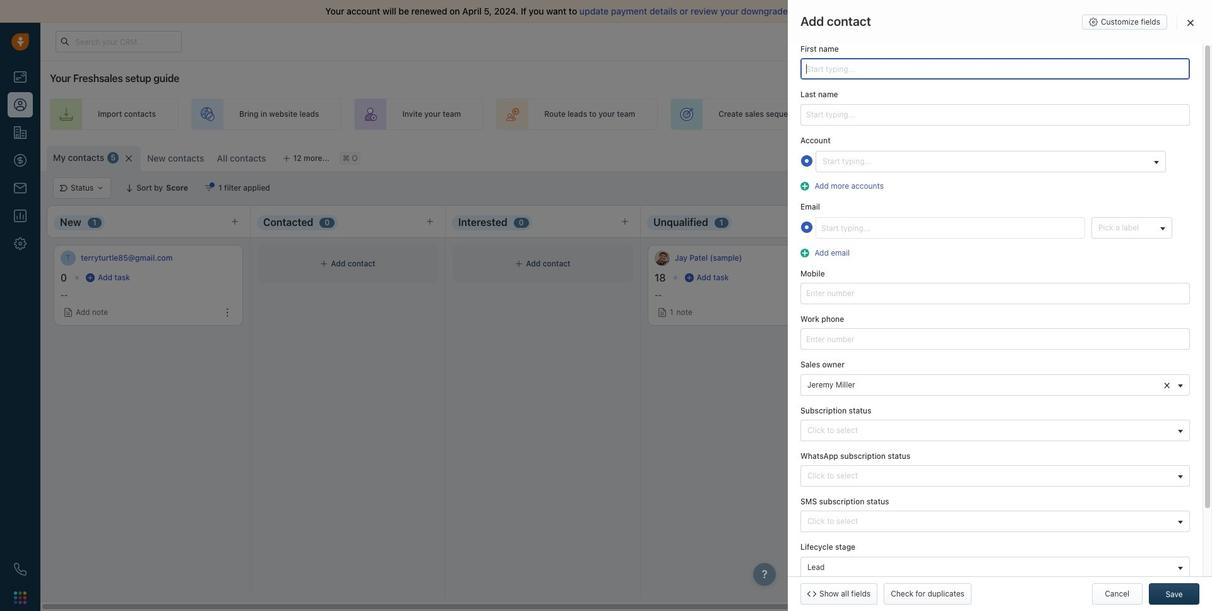 Task type: describe. For each thing, give the bounding box(es) containing it.
l image
[[859, 338, 874, 353]]

1 vertical spatial container_wx8msf4aqz5i3rn1 image
[[890, 449, 899, 458]]

Start typing... email field
[[816, 217, 1085, 239]]

1 start typing... text field from the top
[[800, 58, 1190, 80]]

0 vertical spatial close image
[[1191, 7, 1200, 16]]

freshworks switcher image
[[14, 591, 27, 604]]

1 enter number text field from the top
[[800, 283, 1190, 304]]

2 start typing... text field from the top
[[800, 104, 1190, 125]]

Search your CRM... text field
[[56, 31, 182, 52]]



Task type: locate. For each thing, give the bounding box(es) containing it.
container_wx8msf4aqz5i3rn1 image
[[515, 260, 523, 268], [890, 449, 899, 458]]

phone element
[[8, 557, 33, 582]]

0 vertical spatial start typing... text field
[[800, 58, 1190, 80]]

0 vertical spatial enter number text field
[[800, 283, 1190, 304]]

2 enter number text field from the top
[[800, 328, 1190, 350]]

1 vertical spatial close image
[[1187, 19, 1194, 26]]

container_wx8msf4aqz5i3rn1 image
[[204, 184, 213, 193], [320, 260, 328, 268], [86, 273, 95, 282], [685, 273, 694, 282]]

Start typing... text field
[[800, 58, 1190, 80], [800, 104, 1190, 125]]

phone image
[[14, 563, 27, 576]]

dialog
[[788, 0, 1212, 611]]

0 vertical spatial container_wx8msf4aqz5i3rn1 image
[[515, 260, 523, 268]]

j image
[[655, 251, 670, 266]]

0 horizontal spatial container_wx8msf4aqz5i3rn1 image
[[515, 260, 523, 268]]

1 vertical spatial enter number text field
[[800, 328, 1190, 350]]

Enter number text field
[[800, 283, 1190, 304], [800, 328, 1190, 350]]

1 vertical spatial start typing... text field
[[800, 104, 1190, 125]]

send email image
[[1094, 38, 1103, 46]]

1 horizontal spatial container_wx8msf4aqz5i3rn1 image
[[890, 449, 899, 458]]

close image
[[1191, 7, 1200, 16], [1187, 19, 1194, 26]]



Task type: vqa. For each thing, say whether or not it's contained in the screenshot.
second "Enter number" text box from the top of the page
yes



